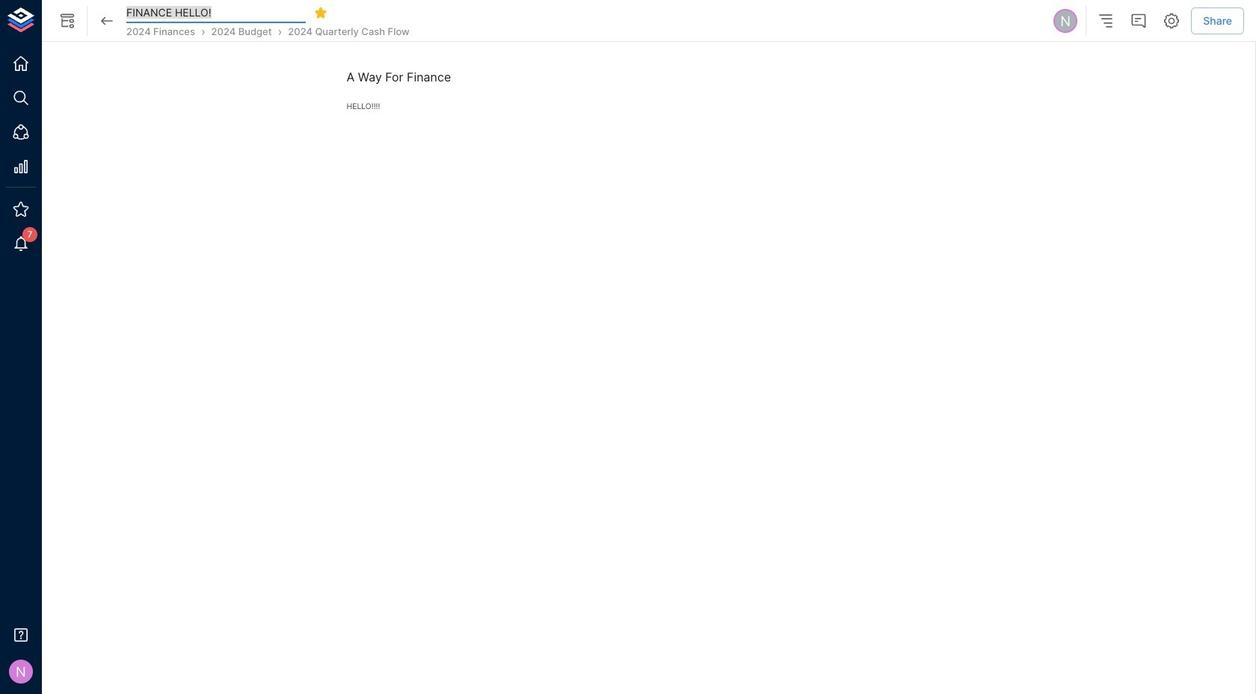 Task type: locate. For each thing, give the bounding box(es) containing it.
table of contents image
[[1097, 12, 1115, 30]]

go back image
[[98, 12, 116, 30]]

comments image
[[1130, 12, 1148, 30]]

None text field
[[126, 2, 306, 23]]



Task type: describe. For each thing, give the bounding box(es) containing it.
show wiki image
[[58, 12, 76, 30]]

remove favorite image
[[314, 6, 328, 19]]

settings image
[[1163, 12, 1181, 30]]



